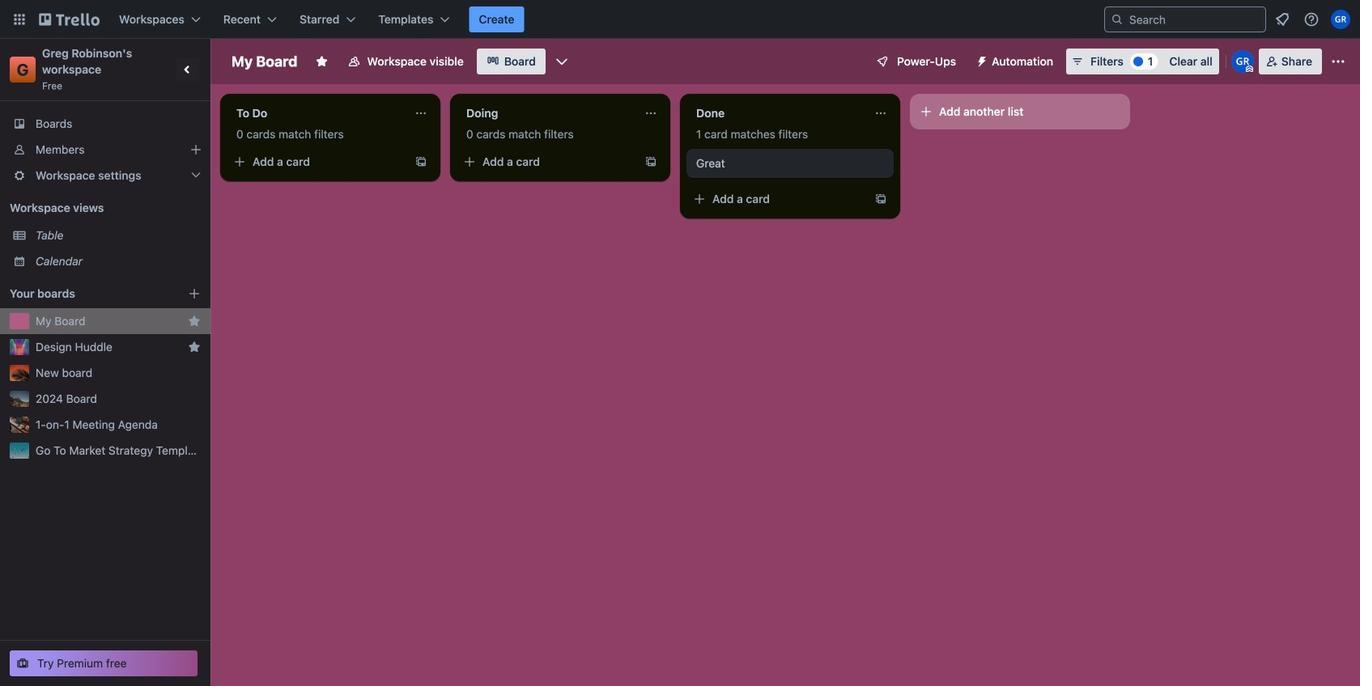 Task type: vqa. For each thing, say whether or not it's contained in the screenshot.
visible
no



Task type: describe. For each thing, give the bounding box(es) containing it.
1 horizontal spatial create from template… image
[[645, 155, 657, 168]]

1 vertical spatial greg robinson (gregrobinson96) image
[[1231, 50, 1254, 73]]

add board image
[[188, 287, 201, 300]]

workspace navigation collapse icon image
[[177, 58, 199, 81]]

search image
[[1111, 13, 1124, 26]]

Search field
[[1124, 8, 1266, 31]]

1 starred icon image from the top
[[188, 315, 201, 328]]



Task type: locate. For each thing, give the bounding box(es) containing it.
0 horizontal spatial greg robinson (gregrobinson96) image
[[1231, 50, 1254, 73]]

2 starred icon image from the top
[[188, 341, 201, 354]]

your boards with 6 items element
[[10, 284, 164, 304]]

0 vertical spatial starred icon image
[[188, 315, 201, 328]]

create from template… image
[[415, 155, 428, 168], [645, 155, 657, 168], [874, 193, 887, 206]]

this member is an admin of this board. image
[[1246, 66, 1253, 73]]

1 vertical spatial starred icon image
[[188, 341, 201, 354]]

greg robinson (gregrobinson96) image right open information menu "icon"
[[1331, 10, 1351, 29]]

primary element
[[0, 0, 1360, 39]]

greg robinson (gregrobinson96) image down search field
[[1231, 50, 1254, 73]]

1 horizontal spatial greg robinson (gregrobinson96) image
[[1331, 10, 1351, 29]]

sm image
[[969, 49, 992, 71]]

0 horizontal spatial create from template… image
[[415, 155, 428, 168]]

star or unstar board image
[[315, 55, 328, 68]]

greg robinson (gregrobinson96) image
[[1331, 10, 1351, 29], [1231, 50, 1254, 73]]

back to home image
[[39, 6, 100, 32]]

open information menu image
[[1304, 11, 1320, 28]]

0 vertical spatial greg robinson (gregrobinson96) image
[[1331, 10, 1351, 29]]

2 horizontal spatial create from template… image
[[874, 193, 887, 206]]

None text field
[[227, 100, 408, 126], [687, 100, 868, 126], [227, 100, 408, 126], [687, 100, 868, 126]]

0 notifications image
[[1273, 10, 1292, 29]]

None text field
[[457, 100, 638, 126]]

starred icon image
[[188, 315, 201, 328], [188, 341, 201, 354]]

customize views image
[[554, 53, 570, 70]]

show menu image
[[1330, 53, 1346, 70]]

Board name text field
[[223, 49, 306, 74]]



